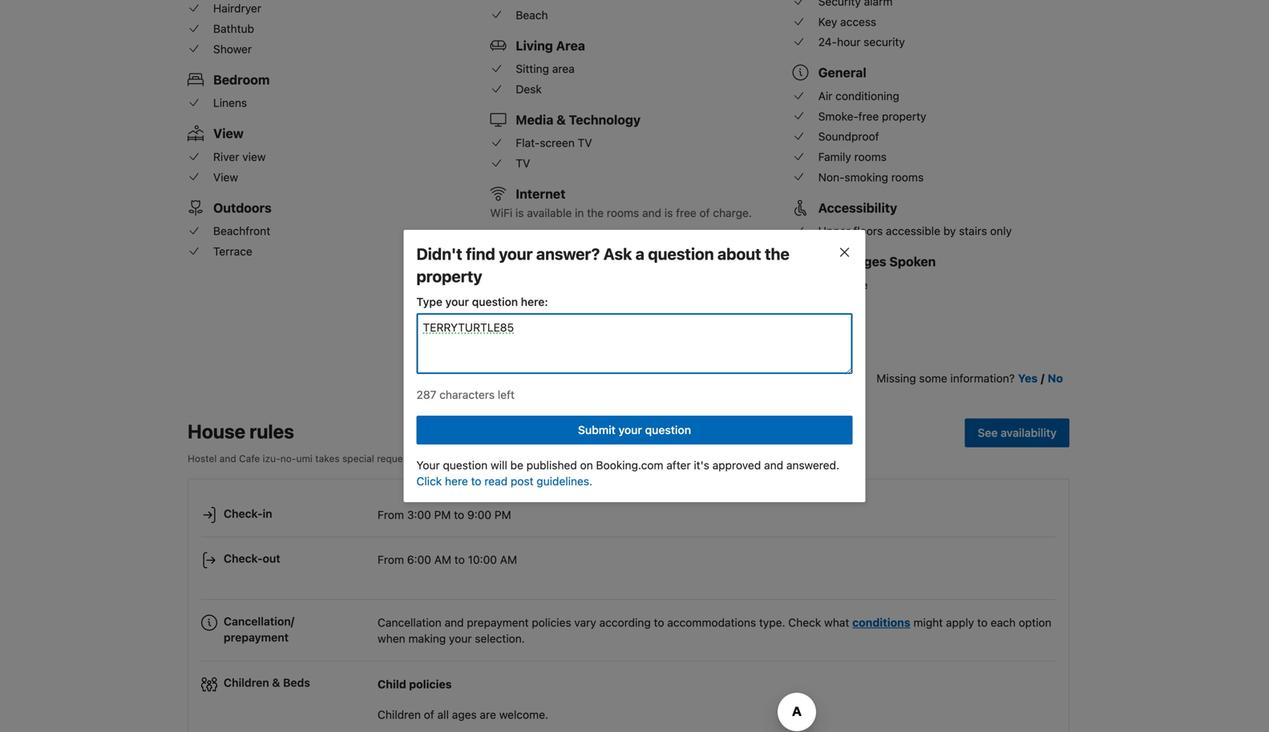 Task type: vqa. For each thing, say whether or not it's contained in the screenshot.
the middle cars
no



Task type: locate. For each thing, give the bounding box(es) containing it.
2 vertical spatial rooms
[[607, 207, 639, 220]]

of left all
[[424, 709, 434, 722]]

1 is from the left
[[516, 207, 524, 220]]

prepayment up selection.
[[467, 617, 529, 630]]

2 check- from the top
[[224, 553, 263, 566]]

smoke-
[[818, 110, 859, 123]]

1 vertical spatial in
[[447, 454, 455, 465]]

area down area
[[552, 62, 575, 75]]

rooms up non-smoking rooms
[[855, 150, 887, 164]]

prepayment inside 'cancellation/ prepayment'
[[224, 632, 289, 645]]

free
[[859, 110, 879, 123], [676, 207, 697, 220]]

1 vertical spatial from
[[378, 554, 404, 567]]

6:00 am
[[407, 554, 452, 567]]

no left parking
[[490, 259, 505, 273]]

the right 'about'
[[765, 245, 790, 263]]

accessibility
[[818, 200, 898, 216]]

from 6:00 am to 10:00 am
[[378, 554, 517, 567]]

soundproof
[[818, 130, 879, 143]]

0 vertical spatial check-
[[224, 508, 263, 521]]

requests
[[377, 454, 416, 465]]

&
[[557, 112, 566, 127], [272, 677, 280, 690]]

1 vertical spatial rooms
[[892, 171, 924, 184]]

1 horizontal spatial policies
[[532, 617, 571, 630]]

to right here
[[471, 475, 482, 488]]

of left charge.
[[700, 207, 710, 220]]

in up out
[[263, 508, 272, 521]]

will
[[491, 459, 507, 472]]

0 horizontal spatial is
[[516, 207, 524, 220]]

0 vertical spatial rooms
[[855, 150, 887, 164]]

access
[[841, 15, 877, 28]]

information?
[[951, 372, 1015, 385]]

didn't find your answer? ask a question about the property
[[417, 245, 790, 286]]

cancellation and prepayment policies vary according to accommodations type. check what conditions
[[378, 617, 911, 630]]

are
[[480, 709, 496, 722]]

2 horizontal spatial the
[[765, 245, 790, 263]]

1 horizontal spatial area
[[612, 337, 634, 350]]

question up after
[[645, 424, 691, 437]]

0 vertical spatial policies
[[532, 617, 571, 630]]

answer?
[[536, 245, 600, 263]]

is left charge.
[[665, 207, 673, 220]]

property inside didn't find your answer? ask a question about the property
[[417, 267, 482, 286]]

0 horizontal spatial free
[[676, 207, 697, 220]]

2 view from the top
[[213, 171, 238, 184]]

0 horizontal spatial property
[[417, 267, 482, 286]]

view
[[213, 126, 244, 141], [213, 171, 238, 184]]

check- up check-out
[[224, 508, 263, 521]]

what
[[824, 617, 850, 630]]

screen
[[540, 137, 575, 150]]

didn't
[[417, 245, 462, 263]]

1 vertical spatial view
[[213, 171, 238, 184]]

policies left vary
[[532, 617, 571, 630]]

from left 3:00 pm
[[378, 509, 404, 522]]

question right a
[[648, 245, 714, 263]]

check-
[[224, 508, 263, 521], [224, 553, 263, 566]]

0 vertical spatial from
[[378, 509, 404, 522]]

add
[[427, 454, 445, 465]]

general
[[818, 65, 867, 80]]

charge.
[[713, 207, 752, 220]]

terrace
[[213, 245, 252, 258]]

& left beds
[[272, 677, 280, 690]]

2 horizontal spatial in
[[575, 207, 584, 220]]

media
[[516, 112, 554, 127]]

policies up all
[[409, 678, 452, 691]]

1 vertical spatial no
[[1048, 372, 1063, 385]]

parking
[[516, 239, 563, 255]]

is right wifi
[[516, 207, 524, 220]]

see availability button
[[965, 419, 1070, 448]]

0 horizontal spatial &
[[272, 677, 280, 690]]

available
[[527, 207, 572, 220]]

beach
[[516, 8, 548, 21]]

1 vertical spatial the
[[765, 245, 790, 263]]

0 vertical spatial free
[[859, 110, 879, 123]]

0 vertical spatial view
[[213, 126, 244, 141]]

child
[[378, 678, 406, 691]]

question up here
[[443, 459, 488, 472]]

1 vertical spatial free
[[676, 207, 697, 220]]

answered.
[[787, 459, 840, 472]]

1 vertical spatial property
[[417, 267, 482, 286]]

and
[[642, 207, 662, 220], [220, 454, 236, 465], [764, 459, 784, 472], [445, 617, 464, 630]]

0 horizontal spatial in
[[263, 508, 272, 521]]

from left 6:00 am
[[378, 554, 404, 567]]

your right submit
[[619, 424, 642, 437]]

area
[[556, 38, 585, 53]]

question inside submit your question button
[[645, 424, 691, 437]]

0 horizontal spatial children
[[224, 677, 269, 690]]

children & beds
[[224, 677, 310, 690]]

to right 6:00 am
[[455, 554, 465, 567]]

your inside might apply to each option when making your selection.
[[449, 633, 472, 646]]

1 vertical spatial of
[[424, 709, 434, 722]]

characters
[[440, 389, 495, 402]]

your right 'type'
[[446, 296, 469, 309]]

might
[[914, 617, 943, 630]]

to inside might apply to each option when making your selection.
[[978, 617, 988, 630]]

view up river in the left of the page
[[213, 126, 244, 141]]

click
[[417, 475, 442, 488]]

0 horizontal spatial policies
[[409, 678, 452, 691]]

takes
[[315, 454, 340, 465]]

1 horizontal spatial rooms
[[855, 150, 887, 164]]

check
[[789, 617, 821, 630]]

to left "each"
[[978, 617, 988, 630]]

area right lounge/tv
[[612, 337, 634, 350]]

linens
[[213, 96, 247, 110]]

the left next
[[458, 454, 473, 465]]

no right /
[[1048, 372, 1063, 385]]

1 vertical spatial tv
[[516, 157, 530, 170]]

smoking
[[845, 171, 889, 184]]

1 horizontal spatial property
[[882, 110, 927, 123]]

0 horizontal spatial tv
[[516, 157, 530, 170]]

1 vertical spatial check-
[[224, 553, 263, 566]]

check- down check-in
[[224, 553, 263, 566]]

2 vertical spatial in
[[263, 508, 272, 521]]

rooms right smoking
[[892, 171, 924, 184]]

your inside didn't find your answer? ask a question about the property
[[499, 245, 533, 263]]

10:00 am
[[468, 554, 517, 567]]

2 horizontal spatial rooms
[[892, 171, 924, 184]]

free down conditioning on the top of the page
[[859, 110, 879, 123]]

to for from 3:00 pm to 9:00 pm
[[454, 509, 464, 522]]

0 vertical spatial &
[[557, 112, 566, 127]]

children left beds
[[224, 677, 269, 690]]

and right approved at the right bottom of the page
[[764, 459, 784, 472]]

your
[[499, 245, 533, 263], [446, 296, 469, 309], [619, 424, 642, 437], [449, 633, 472, 646]]

0 vertical spatial tv
[[578, 137, 592, 150]]

tv down media & technology
[[578, 137, 592, 150]]

property
[[882, 110, 927, 123], [417, 267, 482, 286]]

post
[[511, 475, 534, 488]]

technology
[[569, 112, 641, 127]]

didn't find your answer? ask a question about the property dialog
[[385, 211, 885, 522]]

your right making
[[449, 633, 472, 646]]

1 vertical spatial children
[[378, 709, 421, 722]]

to right 3:00 pm
[[454, 509, 464, 522]]

2 from from the top
[[378, 554, 404, 567]]

to for might apply to each option when making your selection.
[[978, 617, 988, 630]]

apply
[[946, 617, 974, 630]]

0 vertical spatial area
[[552, 62, 575, 75]]

1 from from the top
[[378, 509, 404, 522]]

your right find
[[499, 245, 533, 263]]

1 view from the top
[[213, 126, 244, 141]]

children of all ages are welcome.
[[378, 709, 549, 722]]

missing some information? yes / no
[[877, 372, 1063, 385]]

property down conditioning on the top of the page
[[882, 110, 927, 123]]

children down child on the bottom left
[[378, 709, 421, 722]]

1 vertical spatial prepayment
[[224, 632, 289, 645]]

is
[[516, 207, 524, 220], [665, 207, 673, 220]]

cafe
[[239, 454, 260, 465]]

hour
[[837, 35, 861, 49]]

1 horizontal spatial no
[[1048, 372, 1063, 385]]

check- for out
[[224, 553, 263, 566]]

1 vertical spatial &
[[272, 677, 280, 690]]

children
[[224, 677, 269, 690], [378, 709, 421, 722]]

1 check- from the top
[[224, 508, 263, 521]]

wifi is available in the rooms and is free of charge.
[[490, 207, 752, 220]]

property down didn't at left
[[417, 267, 482, 286]]

1 horizontal spatial &
[[557, 112, 566, 127]]

287 characters left
[[417, 389, 515, 402]]

to
[[471, 475, 482, 488], [454, 509, 464, 522], [455, 554, 465, 567], [654, 617, 664, 630], [978, 617, 988, 630]]

0 horizontal spatial of
[[424, 709, 434, 722]]

tv down flat-
[[516, 157, 530, 170]]

check- for in
[[224, 508, 263, 521]]

desk
[[516, 83, 542, 96]]

0 horizontal spatial area
[[552, 62, 575, 75]]

japanese
[[818, 279, 868, 292]]

family
[[818, 150, 851, 164]]

availability
[[1001, 427, 1057, 440]]

free left charge.
[[676, 207, 697, 220]]

from for from 3:00 pm to 9:00 pm
[[378, 509, 404, 522]]

in right available
[[575, 207, 584, 220]]

& for media
[[557, 112, 566, 127]]

here:
[[521, 296, 548, 309]]

only
[[990, 225, 1012, 238]]

1 horizontal spatial of
[[700, 207, 710, 220]]

0 vertical spatial prepayment
[[467, 617, 529, 630]]

0 vertical spatial in
[[575, 207, 584, 220]]

& up "screen"
[[557, 112, 566, 127]]

0 horizontal spatial no
[[490, 259, 505, 273]]

prepayment down cancellation/
[[224, 632, 289, 645]]

view down river in the left of the page
[[213, 171, 238, 184]]

missing
[[877, 372, 916, 385]]

1 horizontal spatial is
[[665, 207, 673, 220]]

available.
[[550, 259, 598, 273]]

1 horizontal spatial the
[[587, 207, 604, 220]]

here
[[445, 475, 468, 488]]

about
[[718, 245, 761, 263]]

1 horizontal spatial prepayment
[[467, 617, 529, 630]]

submit
[[578, 424, 616, 437]]

3:00 pm
[[407, 509, 451, 522]]

1 horizontal spatial tv
[[578, 137, 592, 150]]

1 horizontal spatial children
[[378, 709, 421, 722]]

–
[[419, 454, 425, 465]]

from 3:00 pm to 9:00 pm
[[378, 509, 511, 522]]

question inside didn't find your answer? ask a question about the property
[[648, 245, 714, 263]]

submit your question
[[578, 424, 691, 437]]

rooms up ask
[[607, 207, 639, 220]]

2 vertical spatial the
[[458, 454, 473, 465]]

the
[[587, 207, 604, 220], [765, 245, 790, 263], [458, 454, 473, 465]]

0 horizontal spatial prepayment
[[224, 632, 289, 645]]

the right available
[[587, 207, 604, 220]]

0 vertical spatial children
[[224, 677, 269, 690]]

in right add
[[447, 454, 455, 465]]



Task type: describe. For each thing, give the bounding box(es) containing it.
conditions link
[[853, 617, 911, 630]]

0 vertical spatial property
[[882, 110, 927, 123]]

question inside your question will be published on booking.com after it's approved and answered. click here to read post guidelines.
[[443, 459, 488, 472]]

security
[[864, 35, 905, 49]]

smoke-free property
[[818, 110, 927, 123]]

outdoors
[[213, 200, 272, 216]]

selection.
[[475, 633, 525, 646]]

2 is from the left
[[665, 207, 673, 220]]

by
[[944, 225, 956, 238]]

might apply to each option when making your selection.
[[378, 617, 1052, 646]]

accessible
[[886, 225, 941, 238]]

each
[[991, 617, 1016, 630]]

cancellation/ prepayment
[[224, 615, 294, 645]]

0 horizontal spatial rooms
[[607, 207, 639, 220]]

see
[[978, 427, 998, 440]]

family rooms
[[818, 150, 887, 164]]

spoken
[[890, 254, 936, 270]]

languages
[[818, 254, 887, 270]]

conditioning
[[836, 89, 900, 103]]

check-out
[[224, 553, 280, 566]]

0 horizontal spatial the
[[458, 454, 473, 465]]

24-hour security
[[818, 35, 905, 49]]

some
[[919, 372, 948, 385]]

1 vertical spatial policies
[[409, 678, 452, 691]]

a
[[636, 245, 645, 263]]

house
[[188, 421, 246, 443]]

ask
[[604, 245, 632, 263]]

rules
[[250, 421, 294, 443]]

it's
[[694, 459, 710, 472]]

media & technology
[[516, 112, 641, 127]]

your inside button
[[619, 424, 642, 437]]

daily housekeeping
[[516, 317, 617, 330]]

shower
[[213, 42, 252, 56]]

see availability
[[978, 427, 1057, 440]]

parking
[[508, 259, 547, 273]]

river view
[[213, 150, 266, 164]]

1 horizontal spatial in
[[447, 454, 455, 465]]

approved
[[713, 459, 761, 472]]

9:00 pm
[[467, 509, 511, 522]]

shared lounge/tv area
[[516, 337, 634, 350]]

find
[[466, 245, 495, 263]]

hairdryer
[[213, 2, 261, 15]]

/
[[1041, 372, 1045, 385]]

click here to read post guidelines. button
[[417, 474, 593, 490]]

to inside your question will be published on booking.com after it's approved and answered. click here to read post guidelines.
[[471, 475, 482, 488]]

shared
[[516, 337, 553, 350]]

accommodations
[[667, 617, 756, 630]]

and up a
[[642, 207, 662, 220]]

child policies
[[378, 678, 452, 691]]

to right according
[[654, 617, 664, 630]]

0 vertical spatial of
[[700, 207, 710, 220]]

all
[[437, 709, 449, 722]]

the inside didn't find your answer? ask a question about the property
[[765, 245, 790, 263]]

287
[[417, 389, 437, 402]]

published
[[527, 459, 577, 472]]

upper
[[818, 225, 851, 238]]

air conditioning
[[818, 89, 900, 103]]

24-
[[818, 35, 837, 49]]

question left here: on the left top of page
[[472, 296, 518, 309]]

floors
[[854, 225, 883, 238]]

from for from 6:00 am to 10:00 am
[[378, 554, 404, 567]]

view
[[242, 150, 266, 164]]

making
[[409, 633, 446, 646]]

living area
[[516, 38, 585, 53]]

cancellation
[[378, 617, 442, 630]]

children for children & beds
[[224, 677, 269, 690]]

be
[[510, 459, 524, 472]]

internet
[[516, 186, 566, 202]]

type.
[[759, 617, 786, 630]]

conditions
[[853, 617, 911, 630]]

beds
[[283, 677, 310, 690]]

check-in
[[224, 508, 272, 521]]

no-
[[280, 454, 296, 465]]

and up making
[[445, 617, 464, 630]]

1 horizontal spatial free
[[859, 110, 879, 123]]

yes
[[1018, 372, 1038, 385]]

sitting
[[516, 62, 549, 75]]

and left cafe
[[220, 454, 236, 465]]

daily
[[516, 317, 541, 330]]

1 vertical spatial area
[[612, 337, 634, 350]]

flat-
[[516, 137, 540, 150]]

key access
[[818, 15, 877, 28]]

living
[[516, 38, 553, 53]]

& for children
[[272, 677, 280, 690]]

special
[[342, 454, 374, 465]]

step!
[[498, 454, 520, 465]]

ages
[[452, 709, 477, 722]]

submit your question button
[[417, 416, 853, 445]]

no parking available.
[[490, 259, 598, 273]]

non-smoking rooms
[[818, 171, 924, 184]]

flat-screen tv
[[516, 137, 592, 150]]

and inside your question will be published on booking.com after it's approved and answered. click here to read post guidelines.
[[764, 459, 784, 472]]

children for children of all ages are welcome.
[[378, 709, 421, 722]]

0 vertical spatial the
[[587, 207, 604, 220]]

according
[[599, 617, 651, 630]]

your question will be published on booking.com after it's approved and answered. click here to read post guidelines.
[[417, 459, 840, 488]]

Type your question here: text field
[[417, 314, 853, 374]]

to for from 6:00 am to 10:00 am
[[455, 554, 465, 567]]

0 vertical spatial no
[[490, 259, 505, 273]]

after
[[667, 459, 691, 472]]



